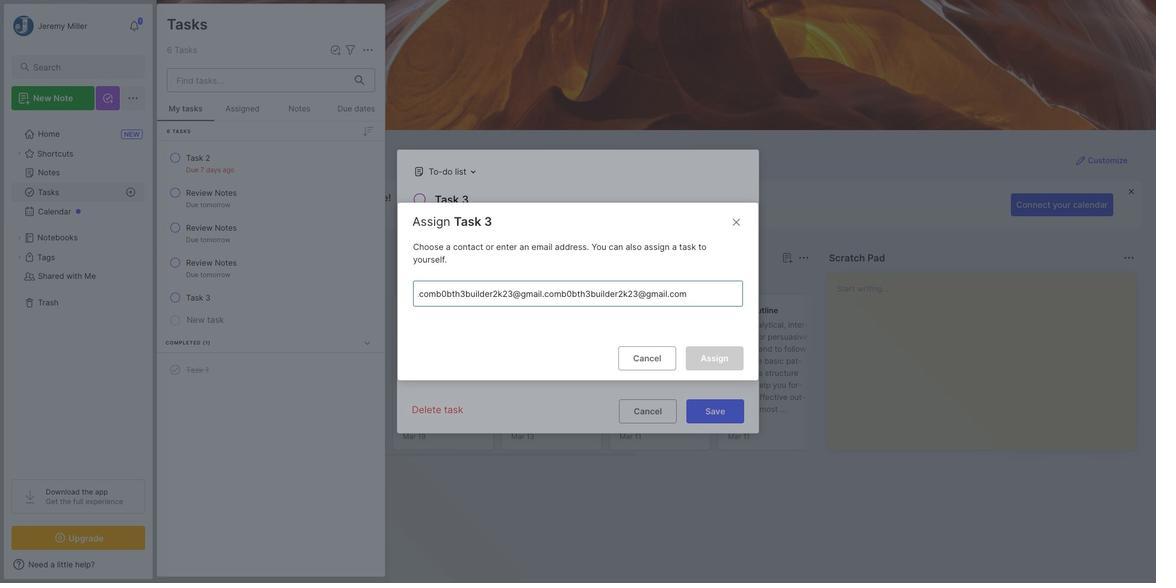 Task type: vqa. For each thing, say whether or not it's contained in the screenshot.
2nd Do from the right
no



Task type: describe. For each thing, give the bounding box(es) containing it.
task 2 0 cell
[[186, 152, 210, 164]]

Find tasks… text field
[[169, 70, 348, 90]]

thumbnail image
[[620, 378, 666, 423]]

none search field inside main element
[[33, 60, 134, 74]]

task 1 0 cell
[[186, 364, 209, 376]]

new task image
[[330, 44, 342, 56]]

collapse 01_completed image
[[361, 337, 373, 349]]

4 row from the top
[[162, 252, 380, 284]]

review notes 2 cell
[[186, 222, 237, 234]]

3 row from the top
[[162, 217, 380, 249]]

2 row from the top
[[162, 182, 380, 214]]

review notes 3 cell
[[186, 257, 237, 269]]

2 tab from the left
[[219, 272, 267, 287]]

review notes 1 cell
[[186, 187, 237, 199]]



Task type: locate. For each thing, give the bounding box(es) containing it.
1 tab from the left
[[178, 272, 214, 287]]

expand notebooks image
[[16, 234, 23, 242]]

tree
[[4, 117, 152, 469]]

1 row from the top
[[162, 147, 380, 180]]

close image
[[730, 215, 744, 229]]

row group
[[157, 122, 385, 391], [176, 294, 1043, 458]]

None search field
[[33, 60, 134, 74]]

tab list
[[178, 272, 808, 287]]

6 row from the top
[[162, 359, 380, 381]]

Search text field
[[33, 61, 134, 73]]

Add tag field
[[417, 287, 688, 300]]

5 row from the top
[[162, 287, 380, 308]]

tab
[[178, 272, 214, 287], [219, 272, 267, 287]]

Start writing… text field
[[837, 273, 1137, 440]]

0 horizontal spatial tab
[[178, 272, 214, 287]]

tree inside main element
[[4, 117, 152, 469]]

1 horizontal spatial tab
[[219, 272, 267, 287]]

tab down review notes 3 cell
[[219, 272, 267, 287]]

main element
[[0, 0, 157, 583]]

tab up task 3 4 cell on the left
[[178, 272, 214, 287]]

task 3 4 cell
[[186, 292, 211, 304]]

row
[[162, 147, 380, 180], [162, 182, 380, 214], [162, 217, 380, 249], [162, 252, 380, 284], [162, 287, 380, 308], [162, 359, 380, 381]]

expand tags image
[[16, 254, 23, 261]]



